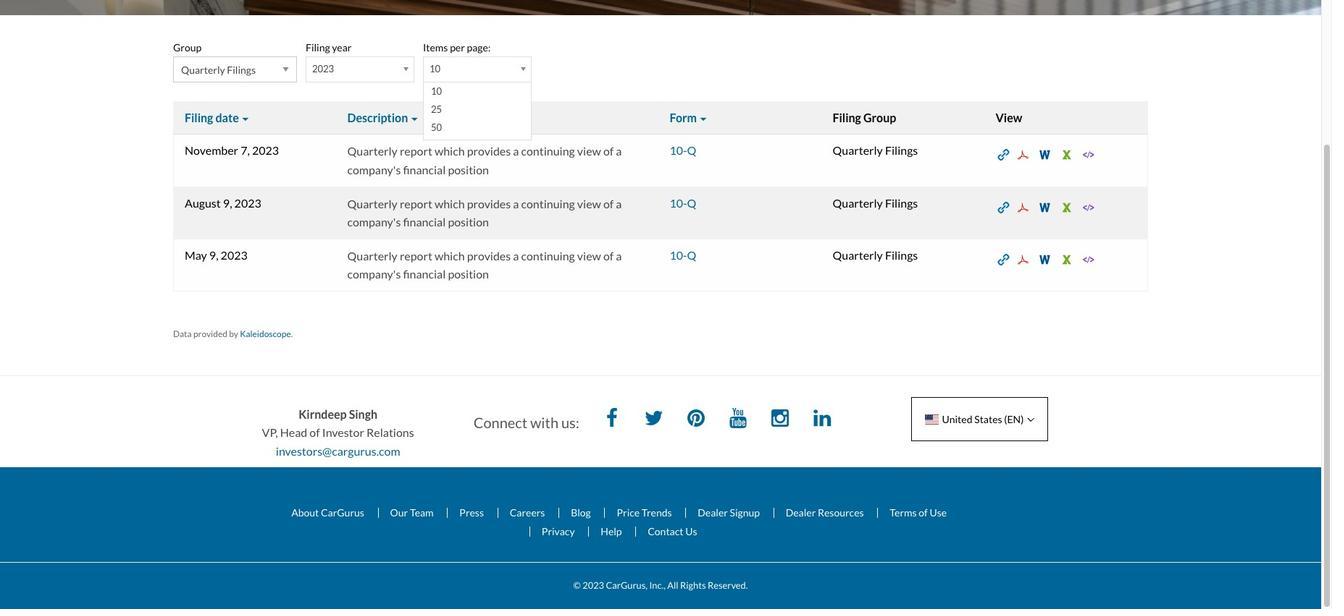 Task type: vqa. For each thing, say whether or not it's contained in the screenshot.
the 20
no



Task type: describe. For each thing, give the bounding box(es) containing it.
about cargurus
[[291, 507, 364, 520]]

help
[[601, 526, 622, 538]]

10 25 50
[[431, 86, 442, 134]]

connect with us:
[[474, 414, 579, 432]]

dealer resources link
[[773, 507, 876, 520]]

investor
[[322, 426, 364, 440]]

9, for august
[[223, 196, 232, 210]]

our team
[[390, 507, 434, 520]]

linkedin image
[[808, 406, 837, 435]]

relations
[[367, 426, 414, 440]]

provided
[[193, 329, 227, 340]]

of inside kirndeep singh vp, head of investor relations investors@cargurus.com
[[310, 426, 320, 440]]

reserved.
[[708, 581, 748, 592]]

of for may 9, 2023
[[603, 249, 614, 263]]

august
[[185, 196, 221, 210]]

2023 for may 9, 2023
[[221, 248, 248, 262]]

blog
[[571, 507, 591, 520]]

kirndeep singh vp, head of investor relations investors@cargurus.com
[[262, 408, 414, 459]]

items per page
[[423, 41, 488, 54]]

price
[[617, 507, 640, 520]]

investors@cargurus.com link
[[276, 445, 400, 459]]

company's for august 9, 2023
[[347, 215, 401, 229]]

quarterly filings for august 9, 2023
[[833, 196, 918, 210]]

by
[[229, 329, 238, 340]]

quarterly report which provides a continuing view of a company's financial position for may 9, 2023
[[347, 249, 622, 281]]

careers
[[510, 507, 545, 520]]

continuing for november 7, 2023
[[521, 144, 575, 158]]

privacy link
[[529, 526, 586, 538]]

instagram image
[[766, 406, 795, 435]]

resources
[[818, 507, 864, 520]]

investors@cargurus.com
[[276, 445, 400, 459]]

which for august 9, 2023
[[435, 197, 465, 210]]

contact us link
[[635, 526, 709, 538]]

10 for 10 25 50
[[431, 86, 442, 97]]

terms of use link
[[877, 507, 959, 520]]

(en)
[[1004, 414, 1024, 426]]

united states (en)
[[942, 414, 1024, 426]]

report for august 9, 2023
[[400, 197, 432, 210]]

report for may 9, 2023
[[400, 249, 432, 263]]

50
[[431, 122, 442, 134]]

signup
[[730, 507, 760, 520]]

us image
[[925, 415, 939, 425]]

kirndeep
[[299, 408, 347, 422]]

2023 down the filing year
[[312, 63, 334, 75]]

1 horizontal spatial group
[[863, 111, 896, 125]]

year
[[332, 41, 352, 54]]

dealer for dealer signup
[[698, 507, 728, 520]]

singh
[[349, 408, 377, 422]]

filings for november 7, 2023
[[885, 144, 918, 157]]

dealer signup link
[[686, 507, 772, 520]]

report for november 7, 2023
[[400, 144, 432, 158]]

provides for may 9, 2023
[[467, 249, 511, 263]]

our team link
[[378, 507, 445, 520]]

trends
[[642, 507, 672, 520]]

view for may 9, 2023
[[577, 249, 601, 263]]

use
[[930, 507, 947, 520]]

date
[[215, 111, 239, 125]]

filing date
[[185, 111, 239, 125]]

financial for august 9, 2023
[[403, 215, 446, 229]]

careers link
[[497, 507, 557, 520]]

10 for 10
[[430, 63, 441, 75]]

filing year
[[306, 41, 352, 54]]

view
[[996, 111, 1022, 125]]

filing date link
[[185, 110, 250, 125]]

filing for filing date
[[185, 111, 213, 125]]

form link
[[670, 110, 709, 125]]

kaleidoscope
[[240, 329, 291, 340]]

10- for may 9, 2023
[[670, 248, 687, 262]]

©
[[573, 581, 581, 592]]

us
[[685, 526, 697, 538]]

rights
[[680, 581, 706, 592]]

blog link
[[559, 507, 603, 520]]

facebook image
[[597, 406, 626, 435]]

data provided by kaleidoscope .
[[173, 329, 293, 340]]

august 9, 2023
[[185, 196, 261, 210]]

press
[[460, 507, 484, 520]]

view for august 9, 2023
[[577, 197, 601, 210]]

may 9, 2023
[[185, 248, 248, 262]]

10 link
[[423, 57, 532, 83]]

quarterly filings for november 7, 2023
[[833, 144, 918, 157]]

10-q for november 7, 2023
[[670, 144, 696, 157]]

november 7, 2023
[[185, 144, 279, 157]]

filing group
[[833, 111, 896, 125]]

of for november 7, 2023
[[603, 144, 614, 158]]

price trends link
[[604, 507, 684, 520]]

contact us
[[648, 526, 697, 538]]



Task type: locate. For each thing, give the bounding box(es) containing it.
3 company's from the top
[[347, 268, 401, 281]]

10-q link for august 9, 2023
[[670, 196, 696, 210]]

data
[[173, 329, 192, 340]]

1 view from the top
[[577, 144, 601, 158]]

2 dealer from the left
[[786, 507, 816, 520]]

dealer left "resources"
[[786, 507, 816, 520]]

1 horizontal spatial filing
[[306, 41, 330, 54]]

with
[[530, 414, 559, 432]]

9,
[[223, 196, 232, 210], [209, 248, 218, 262]]

vp,
[[262, 426, 278, 440]]

cargurus
[[321, 507, 364, 520]]

2023 link
[[306, 57, 414, 83]]

position for august 9, 2023
[[448, 215, 489, 229]]

a
[[513, 144, 519, 158], [616, 144, 622, 158], [513, 197, 519, 210], [616, 197, 622, 210], [513, 249, 519, 263], [616, 249, 622, 263]]

2023 right 'august'
[[234, 196, 261, 210]]

about
[[291, 507, 319, 520]]

2 report from the top
[[400, 197, 432, 210]]

2 vertical spatial report
[[400, 249, 432, 263]]

0 vertical spatial continuing
[[521, 144, 575, 158]]

2 vertical spatial quarterly report which provides a continuing view of a company's financial position
[[347, 249, 622, 281]]

continuing
[[521, 144, 575, 158], [521, 197, 575, 210], [521, 249, 575, 263]]

quarterly report which provides a continuing view of a company's financial position for november 7, 2023
[[347, 144, 622, 177]]

dealer signup
[[698, 507, 760, 520]]

2 10-q link from the top
[[670, 196, 696, 210]]

9, right 'august'
[[223, 196, 232, 210]]

0 vertical spatial report
[[400, 144, 432, 158]]

1 horizontal spatial 9,
[[223, 196, 232, 210]]

2 vertical spatial 10-
[[670, 248, 687, 262]]

.
[[291, 329, 293, 340]]

0 vertical spatial group
[[173, 41, 202, 54]]

team
[[410, 507, 434, 520]]

1 vertical spatial financial
[[403, 215, 446, 229]]

items
[[423, 41, 448, 54]]

1 horizontal spatial dealer
[[786, 507, 816, 520]]

2023
[[312, 63, 334, 75], [252, 144, 279, 157], [234, 196, 261, 210], [221, 248, 248, 262], [583, 581, 604, 592]]

united states (en) button
[[912, 398, 1049, 442]]

10 inside 10 link
[[430, 63, 441, 75]]

head
[[280, 426, 307, 440]]

2 view from the top
[[577, 197, 601, 210]]

1 which from the top
[[435, 144, 465, 158]]

0 horizontal spatial dealer
[[698, 507, 728, 520]]

3 view from the top
[[577, 249, 601, 263]]

company's for may 9, 2023
[[347, 268, 401, 281]]

2 continuing from the top
[[521, 197, 575, 210]]

states
[[974, 414, 1002, 426]]

q for may 9, 2023
[[687, 248, 696, 262]]

10-q for may 9, 2023
[[670, 248, 696, 262]]

2 vertical spatial continuing
[[521, 249, 575, 263]]

10-q link for may 9, 2023
[[670, 248, 696, 262]]

7,
[[241, 144, 250, 157]]

3 10-q from the top
[[670, 248, 696, 262]]

united
[[942, 414, 973, 426]]

1 provides from the top
[[467, 144, 511, 158]]

1 vertical spatial position
[[448, 215, 489, 229]]

10-
[[670, 144, 687, 157], [670, 196, 687, 210], [670, 248, 687, 262]]

q for august 9, 2023
[[687, 196, 696, 210]]

financial for november 7, 2023
[[403, 163, 446, 177]]

1 company's from the top
[[347, 163, 401, 177]]

9, for may
[[209, 248, 218, 262]]

2 vertical spatial which
[[435, 249, 465, 263]]

1 financial from the top
[[403, 163, 446, 177]]

0 vertical spatial filings
[[885, 144, 918, 157]]

view
[[577, 144, 601, 158], [577, 197, 601, 210], [577, 249, 601, 263]]

connect with us element
[[474, 406, 848, 435]]

1 vertical spatial continuing
[[521, 197, 575, 210]]

privacy
[[542, 526, 575, 538]]

0 vertical spatial quarterly filings
[[833, 144, 918, 157]]

0 vertical spatial 10-
[[670, 144, 687, 157]]

terms of use privacy
[[542, 507, 947, 538]]

2 vertical spatial q
[[687, 248, 696, 262]]

3 continuing from the top
[[521, 249, 575, 263]]

which for may 9, 2023
[[435, 249, 465, 263]]

group
[[173, 41, 202, 54], [863, 111, 896, 125]]

2023 right "7,"
[[252, 144, 279, 157]]

10-q for august 9, 2023
[[670, 196, 696, 210]]

help link
[[588, 526, 634, 538]]

1 vertical spatial 9,
[[209, 248, 218, 262]]

company's for november 7, 2023
[[347, 163, 401, 177]]

which for november 7, 2023
[[435, 144, 465, 158]]

10-q link
[[670, 144, 696, 157], [670, 196, 696, 210], [670, 248, 696, 262]]

10 down items
[[430, 63, 441, 75]]

0 vertical spatial 10
[[430, 63, 441, 75]]

2 vertical spatial 10-q link
[[670, 248, 696, 262]]

0 vertical spatial which
[[435, 144, 465, 158]]

position for may 9, 2023
[[448, 268, 489, 281]]

dealer left signup
[[698, 507, 728, 520]]

filings for may 9, 2023
[[885, 248, 918, 262]]

continuing for august 9, 2023
[[521, 197, 575, 210]]

1 vertical spatial q
[[687, 196, 696, 210]]

1 vertical spatial which
[[435, 197, 465, 210]]

10- for august 9, 2023
[[670, 196, 687, 210]]

2 10- from the top
[[670, 196, 687, 210]]

quarterly filings
[[833, 144, 918, 157], [833, 196, 918, 210], [833, 248, 918, 262]]

1 q from the top
[[687, 144, 696, 157]]

1 report from the top
[[400, 144, 432, 158]]

may
[[185, 248, 207, 262]]

quarterly report which provides a continuing view of a company's financial position for august 9, 2023
[[347, 197, 622, 229]]

cargurus,
[[606, 581, 648, 592]]

2 q from the top
[[687, 196, 696, 210]]

press link
[[447, 507, 496, 520]]

2 vertical spatial 10-q
[[670, 248, 696, 262]]

3 10-q link from the top
[[670, 248, 696, 262]]

of for august 9, 2023
[[603, 197, 614, 210]]

0 vertical spatial quarterly report which provides a continuing view of a company's financial position
[[347, 144, 622, 177]]

2 which from the top
[[435, 197, 465, 210]]

1 quarterly report which provides a continuing view of a company's financial position from the top
[[347, 144, 622, 177]]

dealer for dealer resources
[[786, 507, 816, 520]]

1 continuing from the top
[[521, 144, 575, 158]]

3 q from the top
[[687, 248, 696, 262]]

1 position from the top
[[448, 163, 489, 177]]

0 vertical spatial view
[[577, 144, 601, 158]]

0 horizontal spatial 9,
[[209, 248, 218, 262]]

9, right may
[[209, 248, 218, 262]]

report
[[400, 144, 432, 158], [400, 197, 432, 210], [400, 249, 432, 263]]

2 provides from the top
[[467, 197, 511, 210]]

0 vertical spatial q
[[687, 144, 696, 157]]

view for november 7, 2023
[[577, 144, 601, 158]]

form
[[670, 111, 697, 125]]

2 vertical spatial financial
[[403, 268, 446, 281]]

0 vertical spatial 10-q link
[[670, 144, 696, 157]]

2 horizontal spatial filing
[[833, 111, 861, 125]]

1 dealer from the left
[[698, 507, 728, 520]]

0 vertical spatial provides
[[467, 144, 511, 158]]

1 vertical spatial report
[[400, 197, 432, 210]]

continuing for may 9, 2023
[[521, 249, 575, 263]]

twitter image
[[640, 406, 669, 435]]

1 10-q from the top
[[670, 144, 696, 157]]

of
[[603, 144, 614, 158], [603, 197, 614, 210], [603, 249, 614, 263], [310, 426, 320, 440], [919, 507, 928, 520]]

2 position from the top
[[448, 215, 489, 229]]

3 10- from the top
[[670, 248, 687, 262]]

connect
[[474, 414, 527, 432]]

per
[[450, 41, 465, 54]]

our
[[390, 507, 408, 520]]

2 vertical spatial provides
[[467, 249, 511, 263]]

2 10-q from the top
[[670, 196, 696, 210]]

1 vertical spatial quarterly filings
[[833, 196, 918, 210]]

q for november 7, 2023
[[687, 144, 696, 157]]

3 quarterly report which provides a continuing view of a company's financial position from the top
[[347, 249, 622, 281]]

1 vertical spatial quarterly report which provides a continuing view of a company's financial position
[[347, 197, 622, 229]]

0 horizontal spatial group
[[173, 41, 202, 54]]

3 financial from the top
[[403, 268, 446, 281]]

about cargurus link
[[280, 507, 376, 520]]

1 vertical spatial 10-
[[670, 196, 687, 210]]

filing for filing group
[[833, 111, 861, 125]]

2023 for november 7, 2023
[[252, 144, 279, 157]]

quarterly report which provides a continuing view of a company's financial position
[[347, 144, 622, 177], [347, 197, 622, 229], [347, 249, 622, 281]]

2023 right ©
[[583, 581, 604, 592]]

1 vertical spatial company's
[[347, 215, 401, 229]]

3 quarterly filings from the top
[[833, 248, 918, 262]]

2 vertical spatial quarterly filings
[[833, 248, 918, 262]]

1 vertical spatial 10-q
[[670, 196, 696, 210]]

3 which from the top
[[435, 249, 465, 263]]

10-q link for november 7, 2023
[[670, 144, 696, 157]]

1 vertical spatial 10
[[431, 86, 442, 97]]

3 position from the top
[[448, 268, 489, 281]]

3 provides from the top
[[467, 249, 511, 263]]

provides for august 9, 2023
[[467, 197, 511, 210]]

filings for august 9, 2023
[[885, 196, 918, 210]]

2023 right may
[[221, 248, 248, 262]]

0 vertical spatial financial
[[403, 163, 446, 177]]

1 10-q link from the top
[[670, 144, 696, 157]]

0 vertical spatial 9,
[[223, 196, 232, 210]]

q
[[687, 144, 696, 157], [687, 196, 696, 210], [687, 248, 696, 262]]

1 vertical spatial group
[[863, 111, 896, 125]]

2023 for august 9, 2023
[[234, 196, 261, 210]]

kaleidoscope link
[[240, 329, 291, 340]]

youtube image
[[724, 406, 753, 435]]

which
[[435, 144, 465, 158], [435, 197, 465, 210], [435, 249, 465, 263]]

description link
[[347, 110, 420, 125]]

3 filings from the top
[[885, 248, 918, 262]]

2 vertical spatial position
[[448, 268, 489, 281]]

pinterest image
[[682, 406, 711, 435]]

3 report from the top
[[400, 249, 432, 263]]

1 vertical spatial view
[[577, 197, 601, 210]]

0 horizontal spatial filing
[[185, 111, 213, 125]]

0 vertical spatial position
[[448, 163, 489, 177]]

1 vertical spatial 10-q link
[[670, 196, 696, 210]]

2 quarterly filings from the top
[[833, 196, 918, 210]]

page
[[467, 41, 488, 54]]

of inside terms of use privacy
[[919, 507, 928, 520]]

filing for filing year
[[306, 41, 330, 54]]

2 vertical spatial view
[[577, 249, 601, 263]]

all
[[667, 581, 678, 592]]

10 up 25
[[431, 86, 442, 97]]

10
[[430, 63, 441, 75], [431, 86, 442, 97]]

2 company's from the top
[[347, 215, 401, 229]]

description
[[347, 111, 408, 125]]

inc.,
[[649, 581, 666, 592]]

dealer
[[698, 507, 728, 520], [786, 507, 816, 520]]

1 filings from the top
[[885, 144, 918, 157]]

position for november 7, 2023
[[448, 163, 489, 177]]

1 10- from the top
[[670, 144, 687, 157]]

0 vertical spatial 10-q
[[670, 144, 696, 157]]

1 vertical spatial provides
[[467, 197, 511, 210]]

november
[[185, 144, 238, 157]]

financial
[[403, 163, 446, 177], [403, 215, 446, 229], [403, 268, 446, 281]]

us:
[[561, 414, 579, 432]]

1 vertical spatial filings
[[885, 196, 918, 210]]

price trends
[[617, 507, 672, 520]]

provides for november 7, 2023
[[467, 144, 511, 158]]

2 filings from the top
[[885, 196, 918, 210]]

2 financial from the top
[[403, 215, 446, 229]]

dealer resources
[[786, 507, 864, 520]]

2 vertical spatial company's
[[347, 268, 401, 281]]

© 2023 cargurus, inc., all rights reserved.
[[573, 581, 748, 592]]

contact
[[648, 526, 683, 538]]

terms
[[890, 507, 917, 520]]

2 vertical spatial filings
[[885, 248, 918, 262]]

financial for may 9, 2023
[[403, 268, 446, 281]]

2 quarterly report which provides a continuing view of a company's financial position from the top
[[347, 197, 622, 229]]

0 vertical spatial company's
[[347, 163, 401, 177]]

10- for november 7, 2023
[[670, 144, 687, 157]]

quarterly filings for may 9, 2023
[[833, 248, 918, 262]]

1 quarterly filings from the top
[[833, 144, 918, 157]]

25
[[431, 104, 442, 115]]

filing inside filing date "link"
[[185, 111, 213, 125]]

position
[[448, 163, 489, 177], [448, 215, 489, 229], [448, 268, 489, 281]]



